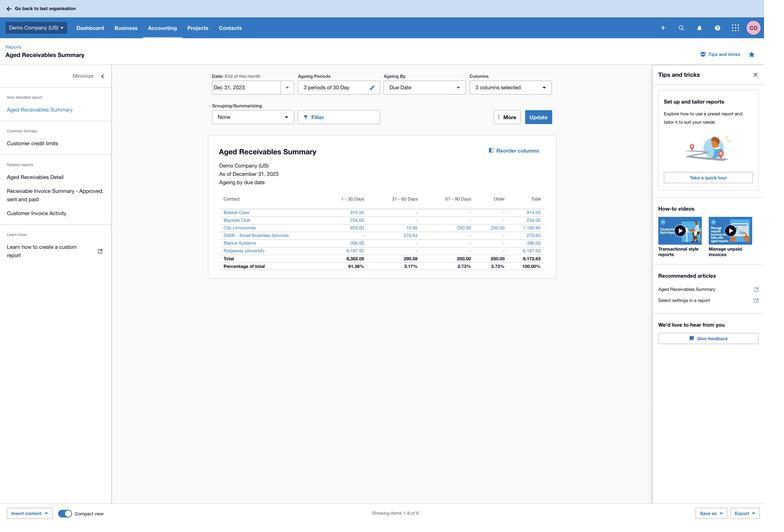 Task type: vqa. For each thing, say whether or not it's contained in the screenshot.
list box containing Day
no



Task type: describe. For each thing, give the bounding box(es) containing it.
showing
[[372, 511, 390, 516]]

and up up
[[672, 71, 683, 78]]

club
[[241, 218, 250, 223]]

(us) for demo company (us) as of december 31, 2023 ageing by due date
[[259, 163, 269, 169]]

learn for learn how to create a custom report
[[7, 244, 20, 250]]

91.38%
[[349, 264, 364, 269]]

save
[[700, 511, 711, 517]]

2 horizontal spatial svg image
[[733, 24, 739, 31]]

1 horizontal spatial svg image
[[679, 25, 684, 30]]

summary down minimize button
[[50, 107, 73, 113]]

to right it
[[679, 120, 683, 125]]

view
[[95, 512, 104, 517]]

items
[[391, 511, 402, 516]]

to left videos
[[672, 206, 677, 212]]

report right in on the bottom
[[698, 298, 710, 303]]

650.00
[[351, 225, 364, 231]]

grouping/summarizing
[[212, 103, 262, 109]]

aged inside reports aged receivables summary
[[6, 51, 20, 58]]

co
[[750, 25, 758, 31]]

1 914.55 from the left
[[351, 210, 364, 215]]

paid
[[29, 197, 39, 203]]

how for learn
[[22, 244, 32, 250]]

update
[[530, 114, 548, 120]]

1 vertical spatial reports
[[21, 163, 33, 167]]

customer invoice activity
[[7, 211, 66, 216]]

3 for 3 columns selected
[[476, 85, 479, 90]]

hear
[[691, 322, 702, 328]]

percentage
[[224, 264, 248, 269]]

tips inside tips and tricks 'button'
[[709, 52, 718, 57]]

due
[[244, 180, 253, 185]]

Report title field
[[217, 144, 473, 160]]

manage unpaid invoices button
[[709, 217, 753, 258]]

a inside button
[[702, 175, 704, 181]]

3 columns selected
[[476, 85, 521, 90]]

reports
[[6, 45, 22, 50]]

31,
[[258, 171, 266, 177]]

1 6,187.50 link from the left
[[343, 248, 369, 255]]

tricks inside 'button'
[[729, 52, 741, 57]]

how for explore
[[681, 111, 689, 117]]

columns for 3
[[480, 85, 500, 90]]

small
[[239, 233, 251, 238]]

a right in on the bottom
[[695, 298, 697, 303]]

diisr - small business services
[[224, 233, 289, 238]]

tailor inside explore how to use a preset report and tailor it to suit your needs
[[664, 120, 674, 125]]

ageing inside demo company (us) as of december 31, 2023 ageing by due date
[[219, 180, 236, 185]]

2 250.00 link from the left
[[487, 225, 509, 232]]

ageing for ageing by
[[384, 73, 399, 79]]

how-to videos
[[659, 206, 695, 212]]

contacts button
[[214, 17, 247, 38]]

date : end of this month
[[212, 73, 261, 79]]

2023
[[267, 171, 279, 177]]

2 2.73% from the left
[[492, 264, 505, 269]]

custom
[[59, 244, 77, 250]]

31 - 60 days button
[[369, 192, 422, 209]]

of inside demo company (us) as of december 31, 2023 ageing by due date
[[227, 171, 231, 177]]

report inside explore how to use a preset report and tailor it to suit your needs
[[722, 111, 734, 117]]

organisation
[[49, 6, 76, 11]]

1 horizontal spatial tailor
[[692, 98, 705, 105]]

business inside "link"
[[252, 233, 270, 238]]

take a quick tour
[[690, 175, 727, 181]]

0 horizontal spatial date
[[212, 73, 222, 79]]

1 914.55 link from the left
[[346, 209, 369, 216]]

diisr
[[224, 233, 235, 238]]

basket case
[[224, 210, 249, 215]]

xero
[[7, 95, 15, 100]]

services
[[272, 233, 289, 238]]

2 270.63 link from the left
[[523, 232, 545, 239]]

contacts
[[219, 25, 242, 31]]

city limousines link
[[219, 225, 260, 232]]

detail
[[50, 174, 64, 180]]

396.00 for 1st 396.00 link from left
[[351, 241, 364, 246]]

sent
[[7, 197, 17, 203]]

customer for customer invoice activity
[[7, 211, 30, 216]]

1,169.95
[[523, 225, 541, 231]]

a inside explore how to use a preset report and tailor it to suit your needs
[[704, 111, 707, 117]]

- inside "link"
[[236, 233, 238, 238]]

diisr - small business services link
[[219, 232, 293, 239]]

learn how to create a custom report link
[[0, 240, 111, 263]]

compact
[[75, 512, 93, 517]]

reports link
[[3, 44, 24, 51]]

days for 61 - 90 days
[[461, 197, 471, 202]]

preset
[[708, 111, 721, 117]]

summary up select settings in a report link
[[696, 287, 716, 292]]

more button
[[494, 110, 521, 124]]

0 horizontal spatial total
[[224, 256, 234, 262]]

summary inside reports aged receivables summary
[[58, 51, 85, 58]]

reorder columns button
[[484, 144, 545, 158]]

standard
[[16, 95, 31, 100]]

1 270.63 from the left
[[404, 233, 418, 238]]

reports inside the "transactional style reports"
[[659, 252, 674, 258]]

31 - 60 days
[[392, 197, 418, 202]]

9,172.63
[[523, 256, 541, 262]]

31
[[392, 197, 397, 202]]

and inside the receivable invoice summary - approved, sent and paid
[[18, 197, 27, 203]]

back
[[22, 6, 33, 11]]

feedback
[[708, 336, 728, 342]]

2 914.55 from the left
[[527, 210, 541, 215]]

filter
[[312, 114, 324, 120]]

0 horizontal spatial aged receivables summary link
[[0, 103, 111, 117]]

1 vertical spatial tricks
[[684, 71, 700, 78]]

receivable invoice summary - approved, sent and paid
[[7, 188, 104, 203]]

days for 31 - 60 days
[[408, 197, 418, 202]]

contact button
[[219, 192, 319, 209]]

accounting
[[148, 25, 177, 31]]

give feedback
[[698, 336, 728, 342]]

to for explore how to use a preset report and tailor it to suit your needs
[[691, 111, 695, 117]]

transactional
[[659, 246, 688, 252]]

projects button
[[182, 17, 214, 38]]

demo company (us) button
[[0, 17, 71, 38]]

projects
[[187, 25, 209, 31]]

your
[[693, 120, 702, 125]]

of inside 3 periods of 30 day 'button'
[[327, 85, 332, 90]]

demo for demo company (us)
[[9, 25, 23, 31]]

business button
[[109, 17, 143, 38]]

receivables up select settings in a report
[[671, 287, 695, 292]]

common
[[7, 129, 23, 133]]

aged down xero
[[7, 107, 19, 113]]

61 - 90 days
[[446, 197, 471, 202]]

60
[[401, 197, 406, 202]]

1 8 from the left
[[408, 511, 410, 516]]

30 inside 'button'
[[333, 85, 339, 90]]

bayside
[[224, 218, 240, 223]]

and inside explore how to use a preset report and tailor it to suit your needs
[[735, 111, 743, 117]]

related
[[7, 163, 20, 167]]

2 234.00 link from the left
[[523, 217, 545, 224]]

- inside the receivable invoice summary - approved, sent and paid
[[76, 188, 78, 194]]

1,169.95 link
[[519, 225, 545, 232]]

Select end date field
[[212, 81, 281, 94]]

tips and tricks button
[[697, 49, 745, 60]]

older
[[494, 197, 505, 202]]

3.17%
[[404, 264, 418, 269]]

insert
[[11, 511, 24, 517]]

manage unpaid invoices
[[709, 246, 742, 258]]

bayside club link
[[219, 217, 255, 224]]

minimize
[[73, 73, 93, 79]]



Task type: locate. For each thing, give the bounding box(es) containing it.
ageing
[[298, 73, 313, 79], [384, 73, 399, 79], [219, 180, 236, 185]]

ageing for ageing periods
[[298, 73, 313, 79]]

914.55 down '1 - 30 days'
[[351, 210, 364, 215]]

aged receivables summary link
[[0, 103, 111, 117], [659, 284, 759, 295]]

customer down common formats
[[7, 141, 30, 147]]

by
[[400, 73, 406, 79]]

0 horizontal spatial 6,187.50
[[347, 248, 364, 254]]

0 horizontal spatial reports
[[21, 163, 33, 167]]

company for demo company (us) as of december 31, 2023 ageing by due date
[[235, 163, 257, 169]]

content
[[25, 511, 42, 517]]

3 days from the left
[[461, 197, 471, 202]]

1 learn from the top
[[7, 233, 17, 237]]

1 horizontal spatial columns
[[518, 148, 540, 154]]

receivable invoice summary - approved, sent and paid link
[[0, 184, 111, 207]]

demo up as
[[219, 163, 233, 169]]

6,187.50 up 8,382.05 at the top of page
[[347, 248, 364, 254]]

receivables down xero standard report
[[21, 107, 49, 113]]

total button
[[509, 192, 545, 209]]

reports up preset
[[707, 98, 725, 105]]

customer down sent
[[7, 211, 30, 216]]

8 right items
[[408, 511, 410, 516]]

2 396.00 link from the left
[[523, 240, 545, 247]]

demo inside popup button
[[9, 25, 23, 31]]

to left last
[[34, 6, 39, 11]]

1 horizontal spatial date
[[401, 85, 412, 90]]

none
[[218, 114, 230, 120]]

6,187.50 up 9,172.63
[[523, 248, 541, 254]]

basket
[[224, 210, 238, 215]]

tailor up use
[[692, 98, 705, 105]]

914.55 link down '1 - 30 days'
[[346, 209, 369, 216]]

minimize button
[[0, 69, 111, 83]]

days right 90
[[461, 197, 471, 202]]

invoice for customer
[[31, 211, 48, 216]]

tricks up set up and tailor reports
[[684, 71, 700, 78]]

0 vertical spatial (us)
[[49, 25, 58, 31]]

1 270.63 link from the left
[[400, 232, 422, 239]]

234.00 up 650.00
[[351, 218, 364, 223]]

a
[[704, 111, 707, 117], [702, 175, 704, 181], [55, 244, 58, 250], [695, 298, 697, 303]]

234.00 link up 650.00
[[346, 217, 369, 224]]

1 vertical spatial company
[[235, 163, 257, 169]]

credit
[[31, 141, 44, 147]]

914.55
[[351, 210, 364, 215], [527, 210, 541, 215]]

report help panel close image
[[749, 68, 763, 82]]

tricks
[[729, 52, 741, 57], [684, 71, 700, 78]]

0 horizontal spatial 250.00 link
[[453, 225, 475, 232]]

how up suit
[[681, 111, 689, 117]]

compact view
[[75, 512, 104, 517]]

(us) down go back to last organisation
[[49, 25, 58, 31]]

tailor left it
[[664, 120, 674, 125]]

manage
[[709, 246, 727, 252]]

0 horizontal spatial ageing
[[219, 180, 236, 185]]

0 horizontal spatial (us)
[[49, 25, 58, 31]]

1 horizontal spatial aged receivables summary
[[659, 287, 716, 292]]

date left end
[[212, 73, 222, 79]]

of right the periods at the left top
[[327, 85, 332, 90]]

250.00
[[457, 225, 471, 231], [491, 225, 505, 231], [457, 256, 471, 262], [491, 256, 505, 262]]

1 vertical spatial (us)
[[259, 163, 269, 169]]

(us) inside demo company (us) as of december 31, 2023 ageing by due date
[[259, 163, 269, 169]]

list of convenience dates image
[[281, 81, 295, 95]]

and right up
[[682, 98, 691, 105]]

marine systems
[[224, 241, 256, 246]]

1 horizontal spatial 396.00 link
[[523, 240, 545, 247]]

1 horizontal spatial demo
[[219, 163, 233, 169]]

limits
[[46, 141, 58, 147]]

1 horizontal spatial 30
[[348, 197, 353, 202]]

250.00 link down older button
[[487, 225, 509, 232]]

learn for learn more
[[7, 233, 17, 237]]

svg image inside go back to last organisation link
[[7, 6, 11, 11]]

2 days from the left
[[408, 197, 418, 202]]

1 horizontal spatial 234.00 link
[[523, 217, 545, 224]]

3 periods of 30 day
[[304, 85, 350, 90]]

how down more
[[22, 244, 32, 250]]

university
[[245, 248, 265, 254]]

and left remove from favorites icon
[[719, 52, 727, 57]]

we'd
[[659, 322, 671, 328]]

ridgeway
[[224, 248, 244, 254]]

and right preset
[[735, 111, 743, 117]]

receivable
[[7, 188, 33, 194]]

to for go back to last organisation
[[34, 6, 39, 11]]

of right as
[[227, 171, 231, 177]]

1 vertical spatial columns
[[518, 148, 540, 154]]

270.63 down "19.95" link
[[404, 233, 418, 238]]

0 vertical spatial demo
[[9, 25, 23, 31]]

6,187.50 link
[[343, 248, 369, 255], [519, 248, 545, 255]]

19.95 link
[[402, 225, 422, 232]]

1 horizontal spatial 250.00 link
[[487, 225, 509, 232]]

(us) for demo company (us)
[[49, 25, 58, 31]]

showing items 1-8 of 8
[[372, 511, 419, 516]]

1 horizontal spatial 914.55
[[527, 210, 541, 215]]

tips and tricks inside tips and tricks 'button'
[[709, 52, 741, 57]]

-
[[76, 188, 78, 194], [345, 197, 347, 202], [398, 197, 400, 202], [452, 197, 454, 202], [416, 210, 418, 215], [470, 210, 471, 215], [503, 210, 505, 215], [416, 218, 418, 223], [470, 218, 471, 223], [503, 218, 505, 223], [236, 233, 238, 238], [363, 233, 364, 238], [470, 233, 471, 238], [503, 233, 505, 238], [416, 241, 418, 246], [470, 241, 471, 246], [503, 241, 505, 246], [416, 248, 418, 254], [470, 248, 471, 254], [503, 248, 505, 254]]

company for demo company (us)
[[24, 25, 47, 31]]

0 horizontal spatial 396.00
[[351, 241, 364, 246]]

tricks left remove from favorites icon
[[729, 52, 741, 57]]

2 270.63 from the left
[[527, 233, 541, 238]]

(us) inside popup button
[[49, 25, 58, 31]]

0 vertical spatial tips
[[709, 52, 718, 57]]

0 horizontal spatial 270.63 link
[[400, 232, 422, 239]]

days inside 1 - 30 days button
[[354, 197, 364, 202]]

aged down related
[[7, 174, 19, 180]]

go
[[15, 6, 21, 11]]

0 vertical spatial tips and tricks
[[709, 52, 741, 57]]

summary inside the receivable invoice summary - approved, sent and paid
[[52, 188, 74, 194]]

1 horizontal spatial days
[[408, 197, 418, 202]]

and inside 'button'
[[719, 52, 727, 57]]

columns down columns
[[480, 85, 500, 90]]

a right use
[[704, 111, 707, 117]]

svg image
[[7, 6, 11, 11], [698, 25, 702, 30], [715, 25, 721, 30], [60, 27, 64, 29]]

of inside date : end of this month
[[234, 74, 238, 79]]

0 horizontal spatial tricks
[[684, 71, 700, 78]]

days right 60
[[408, 197, 418, 202]]

banner
[[0, 0, 765, 38]]

1 customer from the top
[[7, 141, 30, 147]]

demo company (us)
[[9, 25, 58, 31]]

to left use
[[691, 111, 695, 117]]

0 vertical spatial business
[[115, 25, 138, 31]]

company inside demo company (us) as of december 31, 2023 ageing by due date
[[235, 163, 257, 169]]

270.63 down 1,169.95 link
[[527, 233, 541, 238]]

2 396.00 from the left
[[527, 241, 541, 246]]

end
[[225, 74, 233, 79]]

6,187.50 link up 9,172.63
[[519, 248, 545, 255]]

filter button
[[298, 110, 380, 124]]

1 horizontal spatial 6,187.50
[[523, 248, 541, 254]]

company down go back to last organisation link
[[24, 25, 47, 31]]

of left the 'this'
[[234, 74, 238, 79]]

0 horizontal spatial 914.55 link
[[346, 209, 369, 216]]

december
[[233, 171, 257, 177]]

1 - 30 days button
[[319, 192, 369, 209]]

914.55 link down total button
[[523, 209, 545, 216]]

ageing left by
[[384, 73, 399, 79]]

tailor
[[692, 98, 705, 105], [664, 120, 674, 125]]

tips and tricks up up
[[659, 71, 700, 78]]

1 vertical spatial aged receivables summary
[[659, 287, 716, 292]]

ageing down as
[[219, 180, 236, 185]]

as
[[219, 171, 225, 177]]

days inside 61 - 90 days button
[[461, 197, 471, 202]]

quick
[[706, 175, 717, 181]]

dashboard link
[[71, 17, 109, 38]]

2 8 from the left
[[417, 511, 419, 516]]

transactional style reports
[[659, 246, 699, 258]]

1 horizontal spatial total
[[531, 197, 541, 202]]

1 horizontal spatial 234.00
[[527, 218, 541, 223]]

396.00
[[351, 241, 364, 246], [527, 241, 541, 246]]

to for learn how to create a custom report
[[33, 244, 38, 250]]

1 vertical spatial demo
[[219, 163, 233, 169]]

receivables down 'reports' link
[[22, 51, 56, 58]]

report right standard
[[32, 95, 42, 100]]

0 vertical spatial aged receivables summary
[[7, 107, 73, 113]]

2 horizontal spatial ageing
[[384, 73, 399, 79]]

reports right related
[[21, 163, 33, 167]]

3 down columns
[[476, 85, 479, 90]]

basket case link
[[219, 209, 253, 216]]

0 horizontal spatial 6,187.50 link
[[343, 248, 369, 255]]

explore how to use a preset report and tailor it to suit your needs
[[664, 111, 743, 125]]

reorder
[[497, 148, 517, 154]]

due date
[[390, 85, 412, 90]]

aged receivables summary
[[7, 107, 73, 113], [659, 287, 716, 292]]

1 396.00 from the left
[[351, 241, 364, 246]]

0 horizontal spatial tips and tricks
[[659, 71, 700, 78]]

city limousines
[[224, 225, 256, 231]]

learn how to create a custom report
[[7, 244, 77, 259]]

0 horizontal spatial 2.73%
[[458, 264, 471, 269]]

invoice inside customer invoice activity link
[[31, 211, 48, 216]]

396.00 down 1,169.95 link
[[527, 241, 541, 246]]

1 horizontal spatial tips and tricks
[[709, 52, 741, 57]]

1 vertical spatial tips and tricks
[[659, 71, 700, 78]]

aged down 'reports' link
[[6, 51, 20, 58]]

columns for reorder
[[518, 148, 540, 154]]

0 vertical spatial tricks
[[729, 52, 741, 57]]

tour
[[719, 175, 727, 181]]

learn down the learn more
[[7, 244, 20, 250]]

1 horizontal spatial how
[[681, 111, 689, 117]]

periods
[[314, 73, 331, 79]]

invoice up paid
[[34, 188, 51, 194]]

1 3 from the left
[[304, 85, 307, 90]]

days for 1 - 30 days
[[354, 197, 364, 202]]

0 horizontal spatial 234.00 link
[[346, 217, 369, 224]]

how inside learn how to create a custom report
[[22, 244, 32, 250]]

0 vertical spatial how
[[681, 111, 689, 117]]

receivables down related reports
[[21, 174, 49, 180]]

3 for 3 periods of 30 day
[[304, 85, 307, 90]]

report inside learn how to create a custom report
[[7, 253, 21, 259]]

8 right 1-
[[417, 511, 419, 516]]

396.00 link down "650.00" link
[[346, 240, 369, 247]]

ridgeway university
[[224, 248, 265, 254]]

learn left more
[[7, 233, 17, 237]]

report right preset
[[722, 111, 734, 117]]

270.63 link down "19.95" link
[[400, 232, 422, 239]]

0 vertical spatial invoice
[[34, 188, 51, 194]]

1 vertical spatial total
[[224, 256, 234, 262]]

you
[[716, 322, 725, 328]]

how inside explore how to use a preset report and tailor it to suit your needs
[[681, 111, 689, 117]]

export button
[[731, 508, 760, 520]]

due
[[390, 85, 399, 90]]

total inside total button
[[531, 197, 541, 202]]

0 vertical spatial date
[[212, 73, 222, 79]]

1 6,187.50 from the left
[[347, 248, 364, 254]]

give
[[698, 336, 707, 342]]

aged receivables summary link up the formats at the top left of the page
[[0, 103, 111, 117]]

396.00 down "650.00" link
[[351, 241, 364, 246]]

older button
[[475, 192, 509, 209]]

tips and tricks left remove from favorites icon
[[709, 52, 741, 57]]

go back to last organisation
[[15, 6, 76, 11]]

30 inside button
[[348, 197, 353, 202]]

columns inside button
[[518, 148, 540, 154]]

1 horizontal spatial ageing
[[298, 73, 313, 79]]

days inside 31 - 60 days button
[[408, 197, 418, 202]]

1 horizontal spatial reports
[[659, 252, 674, 258]]

0 horizontal spatial aged receivables summary
[[7, 107, 73, 113]]

0 horizontal spatial business
[[115, 25, 138, 31]]

0 vertical spatial customer
[[7, 141, 30, 147]]

914.55 down total button
[[527, 210, 541, 215]]

1 horizontal spatial 270.63 link
[[523, 232, 545, 239]]

to left "create"
[[33, 244, 38, 250]]

to inside banner
[[34, 6, 39, 11]]

receivables inside reports aged receivables summary
[[22, 51, 56, 58]]

save as button
[[696, 508, 728, 520]]

0 horizontal spatial 270.63
[[404, 233, 418, 238]]

demo down go
[[9, 25, 23, 31]]

company inside popup button
[[24, 25, 47, 31]]

1 days from the left
[[354, 197, 364, 202]]

demo for demo company (us) as of december 31, 2023 ageing by due date
[[219, 163, 233, 169]]

date right the due
[[401, 85, 412, 90]]

1 vertical spatial how
[[22, 244, 32, 250]]

0 vertical spatial company
[[24, 25, 47, 31]]

recommended articles
[[659, 273, 716, 279]]

by
[[237, 180, 243, 185]]

0 vertical spatial learn
[[7, 233, 17, 237]]

aged receivables summary down xero standard report
[[7, 107, 73, 113]]

270.63 link down 1,169.95 link
[[523, 232, 545, 239]]

2 914.55 link from the left
[[523, 209, 545, 216]]

0 horizontal spatial 8
[[408, 511, 410, 516]]

business inside dropdown button
[[115, 25, 138, 31]]

61 - 90 days button
[[422, 192, 475, 209]]

summary up "minimize"
[[58, 51, 85, 58]]

1 vertical spatial 30
[[348, 197, 353, 202]]

30 left day
[[333, 85, 339, 90]]

2 3 from the left
[[476, 85, 479, 90]]

0 horizontal spatial tips
[[659, 71, 671, 78]]

ageing up the periods at the left top
[[298, 73, 313, 79]]

marine systems link
[[219, 240, 260, 247]]

invoice down paid
[[31, 211, 48, 216]]

2 horizontal spatial reports
[[707, 98, 725, 105]]

customer for customer credit limits
[[7, 141, 30, 147]]

2 vertical spatial reports
[[659, 252, 674, 258]]

business
[[115, 25, 138, 31], [252, 233, 270, 238]]

1 vertical spatial business
[[252, 233, 270, 238]]

1 vertical spatial invoice
[[31, 211, 48, 216]]

a right "create"
[[55, 244, 58, 250]]

0 horizontal spatial 914.55
[[351, 210, 364, 215]]

396.00 for second 396.00 link from left
[[527, 241, 541, 246]]

remove from favorites image
[[745, 47, 759, 61]]

3 left the periods at the left top
[[304, 85, 307, 90]]

90
[[455, 197, 460, 202]]

report output element
[[219, 192, 545, 270]]

0 horizontal spatial tailor
[[664, 120, 674, 125]]

svg image
[[733, 24, 739, 31], [679, 25, 684, 30], [662, 26, 666, 30]]

0 vertical spatial columns
[[480, 85, 500, 90]]

1 234.00 from the left
[[351, 218, 364, 223]]

summary down detail
[[52, 188, 74, 194]]

invoices
[[709, 252, 727, 258]]

aged receivables detail
[[7, 174, 64, 180]]

0 vertical spatial 30
[[333, 85, 339, 90]]

1 horizontal spatial 396.00
[[527, 241, 541, 246]]

recommended
[[659, 273, 697, 279]]

0 vertical spatial reports
[[707, 98, 725, 105]]

1 horizontal spatial company
[[235, 163, 257, 169]]

0 horizontal spatial how
[[22, 244, 32, 250]]

1 396.00 link from the left
[[346, 240, 369, 247]]

30 right 1
[[348, 197, 353, 202]]

0 vertical spatial tailor
[[692, 98, 705, 105]]

396.00 link up 9,172.63
[[523, 240, 545, 247]]

a inside learn how to create a custom report
[[55, 244, 58, 250]]

aged receivables summary up select settings in a report
[[659, 287, 716, 292]]

:
[[222, 73, 224, 79]]

total down ridgeway
[[224, 256, 234, 262]]

set up and tailor reports
[[664, 98, 725, 105]]

234.00 up 1,169.95
[[527, 218, 541, 223]]

0 horizontal spatial demo
[[9, 25, 23, 31]]

to right love
[[684, 322, 689, 328]]

invoice for receivable
[[34, 188, 51, 194]]

234.00 for 2nd 234.00 link
[[527, 218, 541, 223]]

columns right reorder
[[518, 148, 540, 154]]

2 6,187.50 from the left
[[523, 248, 541, 254]]

1 250.00 link from the left
[[453, 225, 475, 232]]

give feedback button
[[659, 333, 759, 345]]

from
[[703, 322, 715, 328]]

case
[[239, 210, 249, 215]]

0 horizontal spatial 3
[[304, 85, 307, 90]]

0 vertical spatial aged receivables summary link
[[0, 103, 111, 117]]

1 vertical spatial customer
[[7, 211, 30, 216]]

914.55 link
[[346, 209, 369, 216], [523, 209, 545, 216]]

234.00 for 2nd 234.00 link from the right
[[351, 218, 364, 223]]

0 horizontal spatial columns
[[480, 85, 500, 90]]

1 2.73% from the left
[[458, 264, 471, 269]]

reorder columns
[[497, 148, 540, 154]]

0 vertical spatial total
[[531, 197, 541, 202]]

1 horizontal spatial 2.73%
[[492, 264, 505, 269]]

aged up the 'select' at the right bottom
[[659, 287, 669, 292]]

250.00 link down 61 - 90 days
[[453, 225, 475, 232]]

banner containing co
[[0, 0, 765, 38]]

aged receivables summary link down "articles"
[[659, 284, 759, 295]]

and down 'receivable'
[[18, 197, 27, 203]]

days right 1
[[354, 197, 364, 202]]

xero standard report
[[7, 95, 42, 100]]

svg image inside demo company (us) popup button
[[60, 27, 64, 29]]

demo inside demo company (us) as of december 31, 2023 ageing by due date
[[219, 163, 233, 169]]

1 horizontal spatial 3
[[476, 85, 479, 90]]

1 vertical spatial aged receivables summary link
[[659, 284, 759, 295]]

0 horizontal spatial 396.00 link
[[346, 240, 369, 247]]

1 vertical spatial learn
[[7, 244, 20, 250]]

limousines
[[233, 225, 256, 231]]

of
[[234, 74, 238, 79], [327, 85, 332, 90], [227, 171, 231, 177], [250, 264, 254, 269], [411, 511, 415, 516]]

3 inside 'button'
[[304, 85, 307, 90]]

to for we'd love to hear from you
[[684, 322, 689, 328]]

250.00 link
[[453, 225, 475, 232], [487, 225, 509, 232]]

of inside report output element
[[250, 264, 254, 269]]

date inside popup button
[[401, 85, 412, 90]]

(us) up 31,
[[259, 163, 269, 169]]

it
[[676, 120, 678, 125]]

1 234.00 link from the left
[[346, 217, 369, 224]]

1 horizontal spatial tips
[[709, 52, 718, 57]]

2 learn from the top
[[7, 244, 20, 250]]

total up 1,169.95
[[531, 197, 541, 202]]

customer invoice activity link
[[0, 207, 111, 221]]

a right take
[[702, 175, 704, 181]]

to
[[34, 6, 39, 11], [691, 111, 695, 117], [679, 120, 683, 125], [672, 206, 677, 212], [33, 244, 38, 250], [684, 322, 689, 328]]

6,187.50 link up 8,382.05 at the top of page
[[343, 248, 369, 255]]

select settings in a report link
[[659, 295, 759, 307]]

0 horizontal spatial days
[[354, 197, 364, 202]]

love
[[672, 322, 683, 328]]

reports up recommended in the bottom of the page
[[659, 252, 674, 258]]

learn inside learn how to create a custom report
[[7, 244, 20, 250]]

1 horizontal spatial 6,187.50 link
[[519, 248, 545, 255]]

1 horizontal spatial (us)
[[259, 163, 269, 169]]

2 234.00 from the left
[[527, 218, 541, 223]]

invoice inside the receivable invoice summary - approved, sent and paid
[[34, 188, 51, 194]]

1 horizontal spatial tricks
[[729, 52, 741, 57]]

0 horizontal spatial svg image
[[662, 26, 666, 30]]

go back to last organisation link
[[4, 3, 80, 15]]

1 horizontal spatial 270.63
[[527, 233, 541, 238]]

suit
[[685, 120, 692, 125]]

234.00 link up 1,169.95
[[523, 217, 545, 224]]

how-
[[659, 206, 672, 212]]

0 horizontal spatial 30
[[333, 85, 339, 90]]

of right 1-
[[411, 511, 415, 516]]

insert content
[[11, 511, 42, 517]]

2 6,187.50 link from the left
[[519, 248, 545, 255]]

1 vertical spatial tips
[[659, 71, 671, 78]]

to inside learn how to create a custom report
[[33, 244, 38, 250]]

1 horizontal spatial business
[[252, 233, 270, 238]]

2 customer from the top
[[7, 211, 30, 216]]



